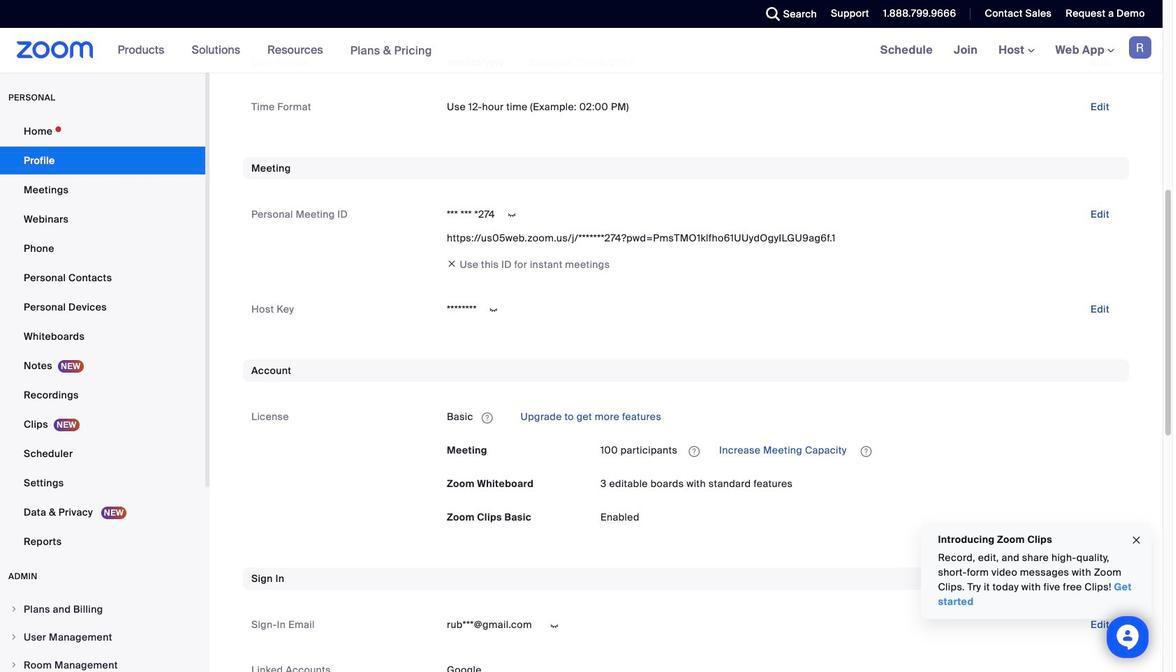 Task type: vqa. For each thing, say whether or not it's contained in the screenshot.
"Close" "Image"
yes



Task type: describe. For each thing, give the bounding box(es) containing it.
3 menu item from the top
[[0, 652, 205, 673]]

close image
[[1132, 533, 1143, 549]]

meetings navigation
[[870, 28, 1163, 73]]

2 menu item from the top
[[0, 625, 205, 651]]

show personal meeting id image
[[501, 209, 523, 222]]

2 right image from the top
[[10, 634, 18, 642]]

show host key image
[[483, 304, 505, 317]]

1 right image from the top
[[10, 606, 18, 614]]

profile picture image
[[1130, 36, 1152, 59]]

personal menu menu
[[0, 117, 205, 557]]

1 vertical spatial application
[[601, 440, 1121, 462]]

learn more about your license type image
[[480, 413, 494, 423]]

right image
[[10, 662, 18, 670]]



Task type: locate. For each thing, give the bounding box(es) containing it.
0 vertical spatial right image
[[10, 606, 18, 614]]

right image
[[10, 606, 18, 614], [10, 634, 18, 642]]

menu item
[[0, 597, 205, 623], [0, 625, 205, 651], [0, 652, 205, 673]]

product information navigation
[[107, 28, 443, 73]]

0 vertical spatial menu item
[[0, 597, 205, 623]]

2 vertical spatial menu item
[[0, 652, 205, 673]]

application
[[447, 406, 1121, 429], [601, 440, 1121, 462]]

banner
[[0, 28, 1163, 73]]

0 vertical spatial application
[[447, 406, 1121, 429]]

1 vertical spatial right image
[[10, 634, 18, 642]]

zoom logo image
[[17, 41, 93, 59]]

1 menu item from the top
[[0, 597, 205, 623]]

1 vertical spatial menu item
[[0, 625, 205, 651]]

admin menu menu
[[0, 597, 205, 673]]

learn more about increasing meeting capacity image
[[857, 445, 876, 458]]



